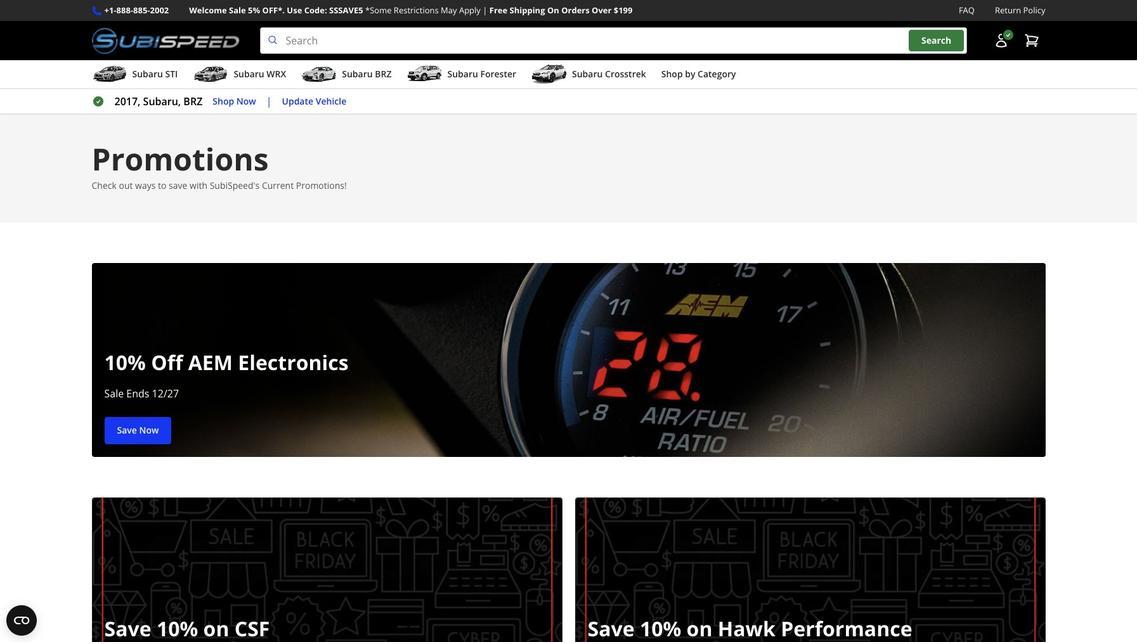 Task type: vqa. For each thing, say whether or not it's contained in the screenshot.
2
no



Task type: locate. For each thing, give the bounding box(es) containing it.
2 subaru from the left
[[234, 68, 264, 80]]

save now link
[[104, 418, 172, 445]]

welcome
[[189, 4, 227, 16]]

crosstrek
[[605, 68, 646, 80]]

0 horizontal spatial shop
[[213, 95, 234, 107]]

subaru forester
[[448, 68, 517, 80]]

subaru left forester
[[448, 68, 478, 80]]

| left free at the left
[[483, 4, 488, 16]]

brz left a subaru forester thumbnail image on the left of page
[[375, 68, 392, 80]]

subaru for subaru crosstrek
[[572, 68, 603, 80]]

sssave5
[[329, 4, 363, 16]]

current
[[262, 180, 294, 192]]

sale
[[229, 4, 246, 16], [104, 387, 124, 401]]

wrx
[[267, 68, 286, 80]]

*some
[[366, 4, 392, 16]]

subispeed's
[[210, 180, 260, 192]]

1 horizontal spatial sale
[[229, 4, 246, 16]]

orders
[[562, 4, 590, 16]]

subispeed logo image
[[92, 27, 240, 54]]

0 vertical spatial shop
[[662, 68, 683, 80]]

0 horizontal spatial now
[[139, 425, 159, 437]]

1 subaru from the left
[[132, 68, 163, 80]]

subaru left wrx
[[234, 68, 264, 80]]

shop by category button
[[662, 63, 736, 88]]

+1-888-885-2002
[[104, 4, 169, 16]]

10%
[[104, 349, 146, 377]]

a subaru wrx thumbnail image image
[[193, 65, 229, 84]]

0 vertical spatial now
[[237, 95, 256, 107]]

1 horizontal spatial now
[[237, 95, 256, 107]]

now
[[237, 95, 256, 107], [139, 425, 159, 437]]

sale left "5%"
[[229, 4, 246, 16]]

shop down a subaru wrx thumbnail image
[[213, 95, 234, 107]]

button image
[[994, 33, 1009, 48]]

4 subaru from the left
[[448, 68, 478, 80]]

sale left ends
[[104, 387, 124, 401]]

subaru brz
[[342, 68, 392, 80]]

promotions check out ways to save with subispeed's current promotions!
[[92, 138, 347, 192]]

brz
[[375, 68, 392, 80], [184, 95, 203, 109]]

+1-
[[104, 4, 116, 16]]

shop left 'by'
[[662, 68, 683, 80]]

| down wrx
[[266, 95, 272, 109]]

now down subaru wrx dropdown button
[[237, 95, 256, 107]]

subaru left sti
[[132, 68, 163, 80]]

5 subaru from the left
[[572, 68, 603, 80]]

5%
[[248, 4, 260, 16]]

subaru inside dropdown button
[[572, 68, 603, 80]]

brz right subaru,
[[184, 95, 203, 109]]

shop by category
[[662, 68, 736, 80]]

*some restrictions may apply | free shipping on orders over $199
[[366, 4, 633, 16]]

885-
[[133, 4, 150, 16]]

0 vertical spatial |
[[483, 4, 488, 16]]

apply
[[459, 4, 481, 16]]

3 subaru from the left
[[342, 68, 373, 80]]

free
[[490, 4, 508, 16]]

out
[[119, 180, 133, 192]]

888-
[[116, 4, 133, 16]]

faq link
[[959, 4, 975, 17]]

subaru wrx
[[234, 68, 286, 80]]

1 horizontal spatial brz
[[375, 68, 392, 80]]

0 vertical spatial sale
[[229, 4, 246, 16]]

1 vertical spatial now
[[139, 425, 159, 437]]

1 vertical spatial brz
[[184, 95, 203, 109]]

0 horizontal spatial |
[[266, 95, 272, 109]]

shop
[[662, 68, 683, 80], [213, 95, 234, 107]]

|
[[483, 4, 488, 16], [266, 95, 272, 109]]

shop for shop now
[[213, 95, 234, 107]]

off*.
[[262, 4, 285, 16]]

subaru for subaru wrx
[[234, 68, 264, 80]]

subaru,
[[143, 95, 181, 109]]

subaru
[[132, 68, 163, 80], [234, 68, 264, 80], [342, 68, 373, 80], [448, 68, 478, 80], [572, 68, 603, 80]]

1 horizontal spatial shop
[[662, 68, 683, 80]]

1 vertical spatial sale
[[104, 387, 124, 401]]

2002
[[150, 4, 169, 16]]

off
[[151, 349, 183, 377]]

save
[[117, 425, 137, 437]]

brz inside dropdown button
[[375, 68, 392, 80]]

1 vertical spatial shop
[[213, 95, 234, 107]]

subaru up vehicle
[[342, 68, 373, 80]]

0 horizontal spatial sale
[[104, 387, 124, 401]]

a subaru forester thumbnail image image
[[407, 65, 443, 84]]

promotions!
[[296, 180, 347, 192]]

10% off aem electronics
[[104, 349, 349, 377]]

subaru inside dropdown button
[[448, 68, 478, 80]]

shop inside dropdown button
[[662, 68, 683, 80]]

subaru left crosstrek
[[572, 68, 603, 80]]

sale ends 12/27
[[104, 387, 179, 401]]

shop for shop by category
[[662, 68, 683, 80]]

2017, subaru, brz
[[115, 95, 203, 109]]

update
[[282, 95, 314, 107]]

0 vertical spatial brz
[[375, 68, 392, 80]]

now right save
[[139, 425, 159, 437]]



Task type: describe. For each thing, give the bounding box(es) containing it.
category
[[698, 68, 736, 80]]

by
[[685, 68, 696, 80]]

subaru sti button
[[92, 63, 178, 88]]

subaru for subaru brz
[[342, 68, 373, 80]]

1 vertical spatial |
[[266, 95, 272, 109]]

subaru crosstrek
[[572, 68, 646, 80]]

1 horizontal spatial |
[[483, 4, 488, 16]]

sti
[[165, 68, 178, 80]]

+1-888-885-2002 link
[[104, 4, 169, 17]]

save
[[169, 180, 187, 192]]

return policy
[[996, 4, 1046, 16]]

now for save now
[[139, 425, 159, 437]]

save now
[[117, 425, 159, 437]]

search
[[922, 35, 952, 47]]

code:
[[304, 4, 327, 16]]

ends
[[126, 387, 149, 401]]

a subaru sti thumbnail image image
[[92, 65, 127, 84]]

restrictions
[[394, 4, 439, 16]]

$199
[[614, 4, 633, 16]]

search button
[[909, 30, 965, 51]]

2017,
[[115, 95, 141, 109]]

policy
[[1024, 4, 1046, 16]]

welcome sale 5% off*. use code: sssave5
[[189, 4, 363, 16]]

subaru forester button
[[407, 63, 517, 88]]

return policy link
[[996, 4, 1046, 17]]

vehicle
[[316, 95, 347, 107]]

may
[[441, 4, 457, 16]]

use
[[287, 4, 302, 16]]

update vehicle button
[[282, 94, 347, 109]]

subaru sti
[[132, 68, 178, 80]]

with
[[190, 180, 208, 192]]

subaru brz button
[[302, 63, 392, 88]]

now for shop now
[[237, 95, 256, 107]]

promotions
[[92, 138, 269, 180]]

to
[[158, 180, 167, 192]]

aem
[[188, 349, 233, 377]]

return
[[996, 4, 1022, 16]]

search input field
[[260, 27, 967, 54]]

on
[[548, 4, 560, 16]]

0 horizontal spatial brz
[[184, 95, 203, 109]]

update vehicle
[[282, 95, 347, 107]]

faq
[[959, 4, 975, 16]]

ways
[[135, 180, 156, 192]]

shop now
[[213, 95, 256, 107]]

over
[[592, 4, 612, 16]]

12/27
[[152, 387, 179, 401]]

subaru for subaru sti
[[132, 68, 163, 80]]

a subaru crosstrek thumbnail image image
[[532, 65, 567, 84]]

open widget image
[[6, 606, 37, 636]]

shop now link
[[213, 94, 256, 109]]

check
[[92, 180, 117, 192]]

subaru wrx button
[[193, 63, 286, 88]]

shipping
[[510, 4, 545, 16]]

subaru crosstrek button
[[532, 63, 646, 88]]

electronics
[[238, 349, 349, 377]]

forester
[[481, 68, 517, 80]]

a subaru brz thumbnail image image
[[302, 65, 337, 84]]

subaru for subaru forester
[[448, 68, 478, 80]]



